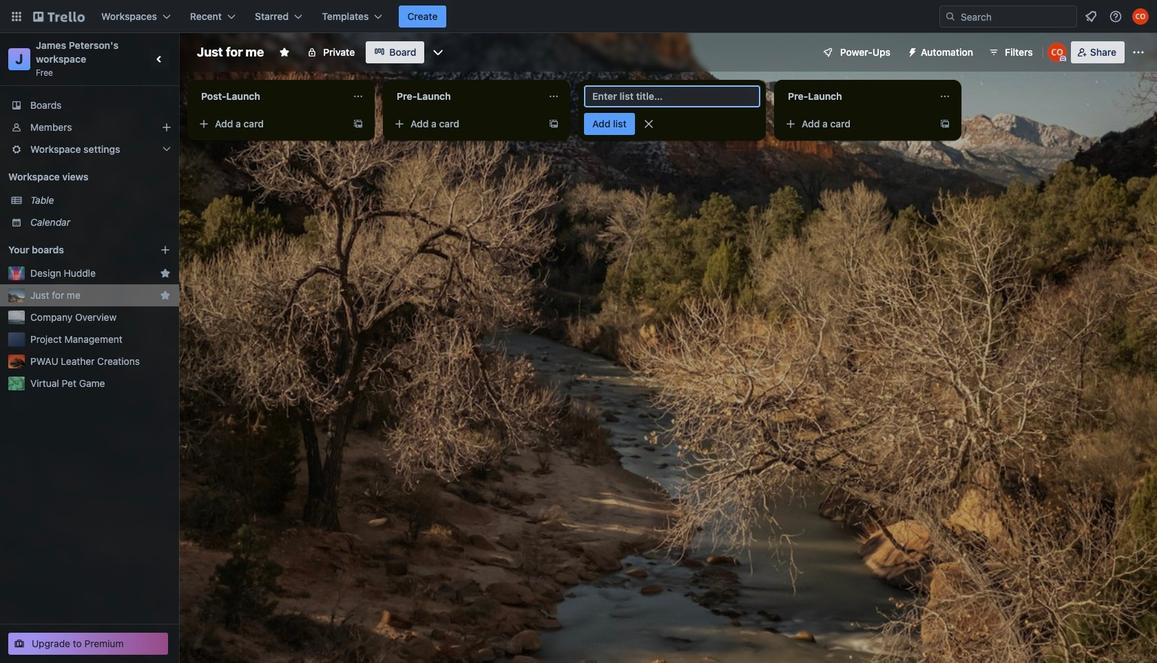 Task type: vqa. For each thing, say whether or not it's contained in the screenshot.
card in When a card is fully specced out and designs are attached, move it to
no



Task type: locate. For each thing, give the bounding box(es) containing it.
0 notifications image
[[1083, 8, 1099, 25]]

1 vertical spatial starred icon image
[[160, 290, 171, 301]]

primary element
[[0, 0, 1157, 33]]

0 vertical spatial starred icon image
[[160, 268, 171, 279]]

your boards with 6 items element
[[8, 242, 139, 258]]

christina overa (christinaovera) image down search "field"
[[1047, 43, 1067, 62]]

sm image
[[902, 41, 921, 61]]

1 starred icon image from the top
[[160, 268, 171, 279]]

1 horizontal spatial create from template… image
[[940, 118, 951, 129]]

christina overa (christinaovera) image right open information menu image at the top of page
[[1132, 8, 1149, 25]]

0 vertical spatial christina overa (christinaovera) image
[[1132, 8, 1149, 25]]

1 create from template… image from the left
[[353, 118, 364, 129]]

2 create from template… image from the left
[[940, 118, 951, 129]]

create from template… image
[[548, 118, 559, 129]]

0 horizontal spatial create from template… image
[[353, 118, 364, 129]]

0 horizontal spatial christina overa (christinaovera) image
[[1047, 43, 1067, 62]]

christina overa (christinaovera) image
[[1132, 8, 1149, 25], [1047, 43, 1067, 62]]

starred icon image
[[160, 268, 171, 279], [160, 290, 171, 301]]

None text field
[[193, 85, 347, 107], [388, 85, 543, 107], [780, 85, 934, 107], [193, 85, 347, 107], [388, 85, 543, 107], [780, 85, 934, 107]]

2 starred icon image from the top
[[160, 290, 171, 301]]

Board name text field
[[190, 41, 271, 63]]

create from template… image
[[353, 118, 364, 129], [940, 118, 951, 129]]



Task type: describe. For each thing, give the bounding box(es) containing it.
back to home image
[[33, 6, 85, 28]]

open information menu image
[[1109, 10, 1123, 23]]

Enter list title… text field
[[584, 85, 760, 107]]

search image
[[945, 11, 956, 22]]

this member is an admin of this board. image
[[1060, 56, 1066, 62]]

cancel list editing image
[[642, 117, 655, 131]]

star or unstar board image
[[279, 47, 290, 58]]

add board image
[[160, 245, 171, 256]]

customize views image
[[431, 45, 445, 59]]

1 horizontal spatial christina overa (christinaovera) image
[[1132, 8, 1149, 25]]

Search field
[[956, 7, 1077, 26]]

show menu image
[[1132, 45, 1145, 59]]

1 vertical spatial christina overa (christinaovera) image
[[1047, 43, 1067, 62]]

workspace navigation collapse icon image
[[150, 50, 169, 69]]



